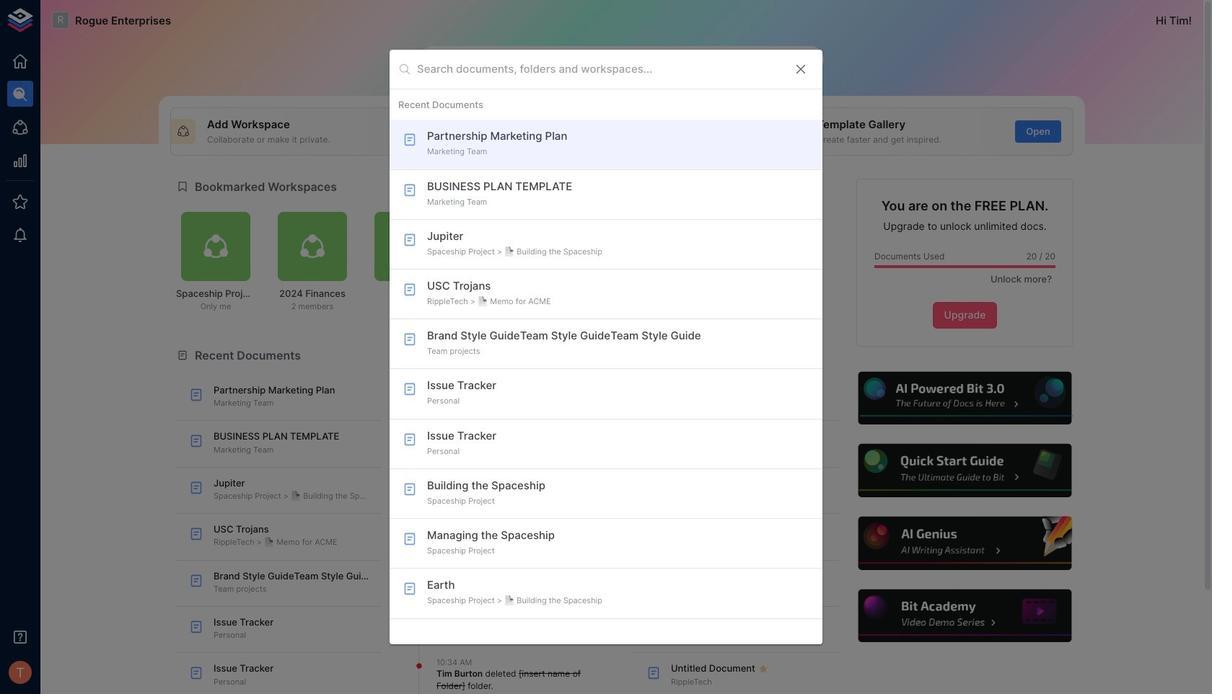 Task type: describe. For each thing, give the bounding box(es) containing it.
1 help image from the top
[[857, 370, 1074, 427]]



Task type: locate. For each thing, give the bounding box(es) containing it.
Search documents, folders and workspaces... text field
[[417, 58, 782, 80]]

3 help image from the top
[[857, 515, 1074, 573]]

4 help image from the top
[[857, 588, 1074, 645]]

help image
[[857, 370, 1074, 427], [857, 443, 1074, 500], [857, 515, 1074, 573], [857, 588, 1074, 645]]

2 help image from the top
[[857, 443, 1074, 500]]

dialog
[[390, 49, 823, 645]]



Task type: vqa. For each thing, say whether or not it's contained in the screenshot.
the rightmost 'your'
no



